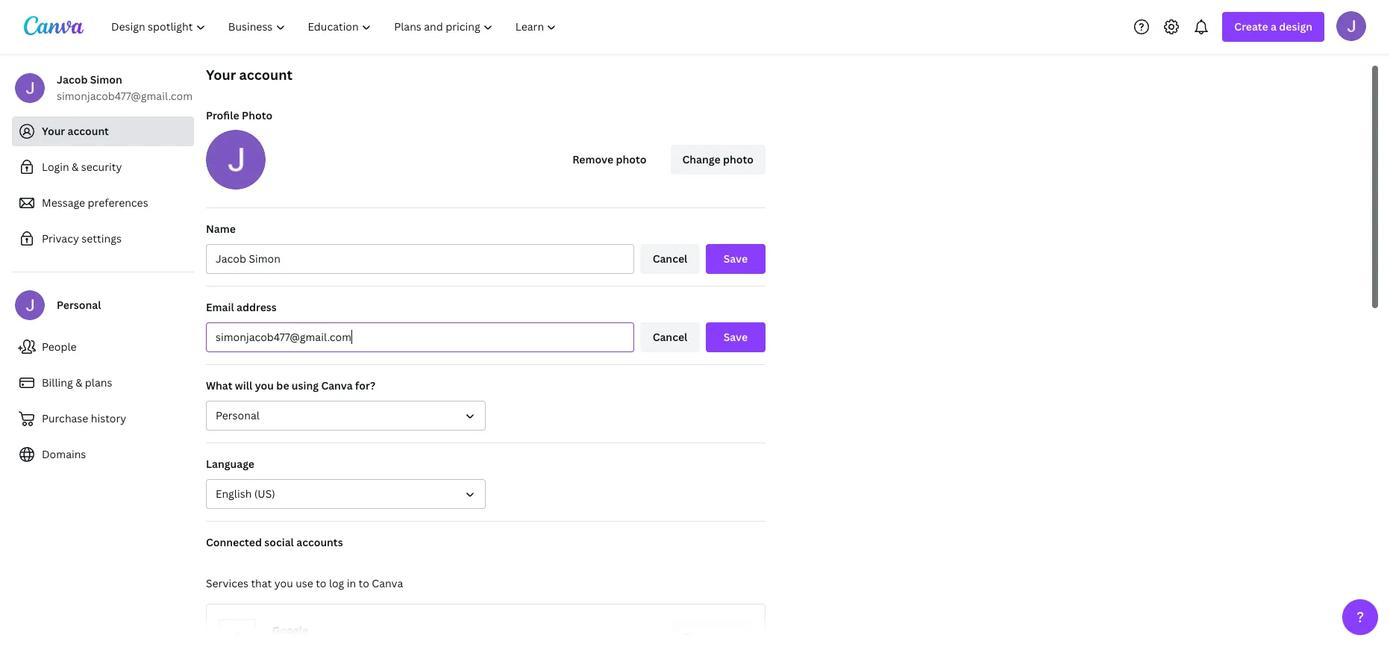 Task type: locate. For each thing, give the bounding box(es) containing it.
0 horizontal spatial to
[[316, 576, 327, 590]]

1 horizontal spatial to
[[359, 576, 369, 590]]

english (us)
[[216, 487, 275, 501]]

social
[[264, 535, 294, 549]]

google
[[272, 623, 308, 638]]

cancel button
[[641, 244, 700, 274], [641, 322, 700, 352]]

personal
[[57, 298, 101, 312], [216, 408, 260, 423]]

0 horizontal spatial your
[[42, 124, 65, 138]]

Name text field
[[216, 245, 625, 273]]

0 vertical spatial save button
[[706, 244, 766, 274]]

& for login
[[72, 160, 79, 174]]

2 photo from the left
[[723, 152, 754, 166]]

0 vertical spatial personal
[[57, 298, 101, 312]]

remove photo
[[573, 152, 647, 166]]

cancel button for name
[[641, 244, 700, 274]]

& for billing
[[75, 375, 82, 390]]

your up "login"
[[42, 124, 65, 138]]

save button for email address
[[706, 322, 766, 352]]

you left be
[[255, 378, 274, 393]]

1 save button from the top
[[706, 244, 766, 274]]

account
[[239, 66, 293, 84], [68, 124, 109, 138]]

0 vertical spatial account
[[239, 66, 293, 84]]

1 horizontal spatial personal
[[216, 408, 260, 423]]

preferences
[[88, 196, 148, 210]]

language
[[206, 457, 255, 471]]

0 vertical spatial save
[[724, 252, 748, 266]]

photo right the change
[[723, 152, 754, 166]]

0 horizontal spatial photo
[[616, 152, 647, 166]]

privacy
[[42, 231, 79, 246]]

0 vertical spatial your
[[206, 66, 236, 84]]

cancel
[[653, 252, 688, 266], [653, 330, 688, 344]]

1 cancel from the top
[[653, 252, 688, 266]]

to right "in"
[[359, 576, 369, 590]]

purchase
[[42, 411, 88, 426]]

to
[[316, 576, 327, 590], [359, 576, 369, 590]]

account up the photo
[[239, 66, 293, 84]]

save
[[724, 252, 748, 266], [724, 330, 748, 344]]

1 vertical spatial &
[[75, 375, 82, 390]]

what
[[206, 378, 233, 393]]

0 horizontal spatial account
[[68, 124, 109, 138]]

your
[[206, 66, 236, 84], [42, 124, 65, 138]]

accounts
[[297, 535, 343, 549]]

message preferences link
[[12, 188, 194, 218]]

create
[[1235, 19, 1269, 34]]

& left plans
[[75, 375, 82, 390]]

0 vertical spatial cancel button
[[641, 244, 700, 274]]

1 vertical spatial you
[[274, 576, 293, 590]]

canva
[[321, 378, 353, 393], [372, 576, 403, 590]]

personal up people
[[57, 298, 101, 312]]

to left log
[[316, 576, 327, 590]]

remove
[[573, 152, 614, 166]]

personal down will
[[216, 408, 260, 423]]

0 vertical spatial you
[[255, 378, 274, 393]]

in
[[347, 576, 356, 590]]

login
[[42, 160, 69, 174]]

Language: English (US) button
[[206, 479, 486, 509]]

account up login & security
[[68, 124, 109, 138]]

1 vertical spatial personal
[[216, 408, 260, 423]]

1 vertical spatial save button
[[706, 322, 766, 352]]

1 vertical spatial cancel
[[653, 330, 688, 344]]

1 vertical spatial your account
[[42, 124, 109, 138]]

2 cancel button from the top
[[641, 322, 700, 352]]

& right "login"
[[72, 160, 79, 174]]

save button
[[706, 244, 766, 274], [706, 322, 766, 352]]

2 save from the top
[[724, 330, 748, 344]]

0 vertical spatial canva
[[321, 378, 353, 393]]

1 save from the top
[[724, 252, 748, 266]]

privacy settings link
[[12, 224, 194, 254]]

1 cancel button from the top
[[641, 244, 700, 274]]

0 vertical spatial cancel
[[653, 252, 688, 266]]

1 vertical spatial cancel button
[[641, 322, 700, 352]]

Personal button
[[206, 401, 486, 431]]

photo
[[242, 108, 273, 122]]

settings
[[82, 231, 122, 246]]

your account up the photo
[[206, 66, 293, 84]]

&
[[72, 160, 79, 174], [75, 375, 82, 390]]

people link
[[12, 332, 194, 362]]

your account up login & security
[[42, 124, 109, 138]]

save for email address
[[724, 330, 748, 344]]

services that you use to log in to canva
[[206, 576, 403, 590]]

disconnect
[[683, 630, 741, 644]]

message
[[42, 196, 85, 210]]

photo right remove
[[616, 152, 647, 166]]

0 vertical spatial your account
[[206, 66, 293, 84]]

you left use
[[274, 576, 293, 590]]

services
[[206, 576, 249, 590]]

0 horizontal spatial personal
[[57, 298, 101, 312]]

1 horizontal spatial your
[[206, 66, 236, 84]]

jacob
[[57, 72, 88, 87]]

1 horizontal spatial canva
[[372, 576, 403, 590]]

0 horizontal spatial your account
[[42, 124, 109, 138]]

canva left for?
[[321, 378, 353, 393]]

name
[[206, 222, 236, 236]]

jacob simon image
[[1337, 11, 1367, 41]]

plans
[[85, 375, 112, 390]]

your account
[[206, 66, 293, 84], [42, 124, 109, 138]]

your account link
[[12, 116, 194, 146]]

1 photo from the left
[[616, 152, 647, 166]]

simon
[[90, 72, 122, 87]]

you for that
[[274, 576, 293, 590]]

your up profile
[[206, 66, 236, 84]]

Email address text field
[[216, 323, 625, 352]]

jacob simon simonjacob477@gmail.com
[[57, 72, 193, 103]]

people
[[42, 340, 77, 354]]

1 vertical spatial save
[[724, 330, 748, 344]]

canva right "in"
[[372, 576, 403, 590]]

2 cancel from the top
[[653, 330, 688, 344]]

1 horizontal spatial account
[[239, 66, 293, 84]]

privacy settings
[[42, 231, 122, 246]]

you
[[255, 378, 274, 393], [274, 576, 293, 590]]

history
[[91, 411, 126, 426]]

0 vertical spatial &
[[72, 160, 79, 174]]

1 horizontal spatial photo
[[723, 152, 754, 166]]

domains link
[[12, 440, 194, 470]]

2 save button from the top
[[706, 322, 766, 352]]

log
[[329, 576, 344, 590]]

you for will
[[255, 378, 274, 393]]

photo
[[616, 152, 647, 166], [723, 152, 754, 166]]

using
[[292, 378, 319, 393]]



Task type: vqa. For each thing, say whether or not it's contained in the screenshot.
"(23)"
no



Task type: describe. For each thing, give the bounding box(es) containing it.
login & security
[[42, 160, 122, 174]]

connected social accounts
[[206, 535, 343, 549]]

for?
[[355, 378, 376, 393]]

cancel for email address
[[653, 330, 688, 344]]

design
[[1280, 19, 1313, 34]]

simonjacob477@gmail.com
[[57, 89, 193, 103]]

billing & plans link
[[12, 368, 194, 398]]

purchase history link
[[12, 404, 194, 434]]

that
[[251, 576, 272, 590]]

cancel for name
[[653, 252, 688, 266]]

purchase history
[[42, 411, 126, 426]]

billing
[[42, 375, 73, 390]]

billing & plans
[[42, 375, 112, 390]]

save button for name
[[706, 244, 766, 274]]

0 horizontal spatial canva
[[321, 378, 353, 393]]

2 to from the left
[[359, 576, 369, 590]]

will
[[235, 378, 253, 393]]

1 vertical spatial your
[[42, 124, 65, 138]]

personal inside button
[[216, 408, 260, 423]]

email
[[206, 300, 234, 314]]

change photo button
[[671, 145, 766, 175]]

google disconnect
[[272, 623, 741, 644]]

login & security link
[[12, 152, 194, 182]]

message preferences
[[42, 196, 148, 210]]

(us)
[[254, 487, 275, 501]]

what will you be using canva for?
[[206, 378, 376, 393]]

remove photo button
[[561, 145, 659, 175]]

photo for change photo
[[723, 152, 754, 166]]

1 vertical spatial canva
[[372, 576, 403, 590]]

cancel button for email address
[[641, 322, 700, 352]]

email address
[[206, 300, 277, 314]]

disconnect button
[[672, 623, 753, 647]]

1 to from the left
[[316, 576, 327, 590]]

1 horizontal spatial your account
[[206, 66, 293, 84]]

1 vertical spatial account
[[68, 124, 109, 138]]

create a design
[[1235, 19, 1313, 34]]

profile
[[206, 108, 239, 122]]

english
[[216, 487, 252, 501]]

photo for remove photo
[[616, 152, 647, 166]]

address
[[237, 300, 277, 314]]

top level navigation element
[[102, 12, 570, 42]]

create a design button
[[1223, 12, 1325, 42]]

profile photo
[[206, 108, 273, 122]]

connected
[[206, 535, 262, 549]]

change
[[683, 152, 721, 166]]

be
[[276, 378, 289, 393]]

a
[[1271, 19, 1277, 34]]

security
[[81, 160, 122, 174]]

domains
[[42, 447, 86, 461]]

use
[[296, 576, 313, 590]]

change photo
[[683, 152, 754, 166]]

save for name
[[724, 252, 748, 266]]



